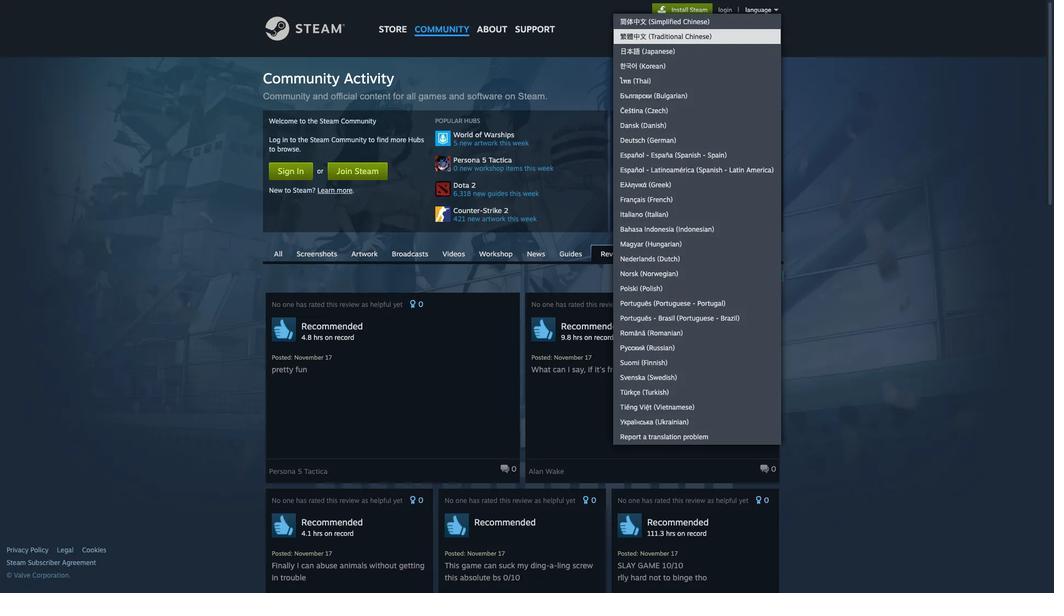 Task type: vqa. For each thing, say whether or not it's contained in the screenshot.


Task type: locate. For each thing, give the bounding box(es) containing it.
review up recommended 4.1 hrs on record
[[340, 496, 360, 505]]

17 inside posted: november 17 slay game 10/10 rlly hard not to binge tho
[[671, 550, 678, 557]]

17
[[325, 354, 332, 361], [585, 354, 592, 361], [325, 550, 332, 557], [498, 550, 505, 557], [671, 550, 678, 557]]

news
[[527, 249, 545, 258]]

helpful for posted: november 17 pretty fun
[[370, 300, 391, 309]]

this inside world of warships 5 new artwork this week
[[500, 139, 511, 147]]

None text field
[[621, 135, 764, 143], [621, 206, 764, 214], [621, 135, 764, 143], [621, 206, 764, 214]]

español down deutsch
[[620, 151, 644, 159]]

posted: up pretty on the bottom
[[272, 354, 293, 361]]

fun
[[296, 365, 307, 374]]

tiếng
[[620, 403, 638, 411]]

record inside recommended 4.8 hrs on record
[[335, 333, 354, 342]]

ไทย (thai)
[[620, 77, 651, 85]]

1 vertical spatial persona
[[269, 467, 296, 476]]

november inside posted: november 17 this game can suck my ding-a-ling screw this absolute bs 0/10
[[467, 550, 497, 557]]

recommended for recommended 4.1 hrs on record
[[301, 517, 363, 528]]

svenska (swedish) link
[[614, 370, 781, 385]]

november for can
[[554, 354, 583, 361]]

română (romanian)
[[620, 329, 683, 337]]

türkçe
[[620, 388, 641, 396]]

0 vertical spatial hubs
[[464, 117, 480, 125]]

this inside posted: november 17 this game can suck my ding-a-ling screw this absolute bs 0/10
[[445, 573, 458, 582]]

community up official
[[263, 69, 340, 87]]

(spanish up español - latinoamérica (spanish - latin america)
[[675, 151, 701, 159]]

0 vertical spatial 2
[[471, 181, 476, 189]]

one for finally
[[283, 496, 294, 505]]

review for game
[[513, 496, 533, 505]]

0 vertical spatial chinese)
[[683, 18, 710, 26]]

rated for game
[[482, 496, 498, 505]]

4.8
[[301, 333, 312, 342]]

this inside "persona 5 tactica 0 new workshop items this week"
[[525, 164, 536, 172]]

from
[[607, 365, 624, 374]]

persona inside "persona 5 tactica 0 new workshop items this week"
[[453, 155, 480, 164]]

1 vertical spatial the
[[298, 136, 308, 144]]

magyar (hungarian) link
[[614, 237, 781, 251]]

0 horizontal spatial and
[[313, 91, 328, 102]]

1 horizontal spatial 5
[[453, 139, 458, 147]]

no one has rated this review as helpful yet down alan
[[445, 496, 578, 505]]

українська (ukrainian)
[[620, 418, 689, 426]]

0 horizontal spatial can
[[301, 561, 314, 570]]

steam for cookies steam subscriber agreement © valve corporation.
[[7, 558, 26, 567]]

november inside the posted: november 17 what can i say, if it's from remedy it's good.
[[554, 354, 583, 361]]

4.1
[[301, 529, 311, 538]]

find for find hubs
[[617, 117, 630, 125]]

and
[[313, 91, 328, 102], [449, 91, 465, 102]]

posted: november 17 this game can suck my ding-a-ling screw this absolute bs 0/10
[[445, 550, 593, 582]]

steam.
[[518, 91, 548, 102]]

0 vertical spatial artwork
[[474, 139, 498, 147]]

0 vertical spatial find
[[617, 117, 630, 125]]

0 vertical spatial español
[[620, 151, 644, 159]]

1 vertical spatial tactica
[[304, 467, 328, 476]]

to right "new"
[[285, 186, 291, 194]]

as down alan
[[534, 496, 541, 505]]

chinese) for 简体中文 (simplified chinese)
[[683, 18, 710, 26]]

spain)
[[708, 151, 727, 159]]

1 horizontal spatial persona 5 tactica link
[[453, 155, 602, 164]]

1 vertical spatial in
[[272, 573, 278, 582]]

0 horizontal spatial 2
[[471, 181, 476, 189]]

111.3
[[647, 529, 664, 538]]

1 it's from the left
[[595, 365, 605, 374]]

1 vertical spatial find
[[617, 188, 630, 196]]

persona 5 tactica link
[[453, 155, 602, 164], [269, 463, 328, 476]]

sign
[[278, 166, 294, 176]]

한국어
[[620, 62, 638, 70]]

17 down recommended 4.8 hrs on record
[[325, 354, 332, 361]]

ding-
[[531, 561, 550, 570]]

1 horizontal spatial in
[[282, 136, 288, 144]]

421
[[453, 215, 466, 223]]

to right not
[[663, 573, 671, 582]]

recommended for recommended 4.8 hrs on record
[[301, 321, 363, 332]]

- down polski (polish) link
[[693, 299, 696, 307]]

português down the polski (polish)
[[620, 299, 652, 307]]

17 inside posted: november 17 this game can suck my ding-a-ling screw this absolute bs 0/10
[[498, 550, 505, 557]]

ไทย (thai) link
[[614, 74, 781, 88]]

review up recommended 111.3 hrs on record
[[686, 496, 706, 505]]

record for i
[[334, 529, 354, 538]]

steam right join
[[355, 166, 379, 176]]

community activity community and official content for all games and software on steam.
[[263, 69, 553, 102]]

1 vertical spatial artwork
[[482, 215, 506, 223]]

1 vertical spatial chinese)
[[685, 32, 712, 41]]

new up dota
[[460, 164, 472, 172]]

in inside log in to the steam community to find more hubs to browse.
[[282, 136, 288, 144]]

nederlands
[[620, 255, 655, 263]]

posted: inside posted: november 17 pretty fun
[[272, 354, 293, 361]]

as up recommended 4.1 hrs on record
[[362, 496, 368, 505]]

artwork right world
[[474, 139, 498, 147]]

dansk
[[620, 121, 639, 130]]

posted: november 17 finally i can abuse animals without getting in trouble
[[272, 550, 425, 582]]

no
[[272, 300, 281, 309], [531, 300, 540, 309], [272, 496, 281, 505], [445, 496, 454, 505], [618, 496, 627, 505]]

no one has rated this review as helpful yet up recommended 9.8 hrs on record
[[531, 300, 664, 309]]

hrs inside recommended 9.8 hrs on record
[[573, 333, 583, 342]]

has for fun
[[296, 300, 307, 309]]

português for português - brasil (portuguese - brazil)
[[620, 314, 652, 322]]

of
[[475, 130, 482, 139]]

new inside world of warships 5 new artwork this week
[[460, 139, 472, 147]]

recommended up 4.8
[[301, 321, 363, 332]]

1 vertical spatial (spanish
[[696, 166, 723, 174]]

17 inside posted: november 17 finally i can abuse animals without getting in trouble
[[325, 550, 332, 557]]

new inside "persona 5 tactica 0 new workshop items this week"
[[460, 164, 472, 172]]

(spanish inside "link"
[[696, 166, 723, 174]]

on inside recommended 111.3 hrs on record
[[677, 529, 685, 538]]

한국어 (korean)
[[620, 62, 666, 70]]

finally
[[272, 561, 295, 570]]

steam down welcome to the steam community
[[310, 136, 329, 144]]

the inside log in to the steam community to find more hubs to browse.
[[298, 136, 308, 144]]

5 inside "persona 5 tactica 0 new workshop items this week"
[[482, 155, 487, 164]]

on right 111.3
[[677, 529, 685, 538]]

on inside recommended 9.8 hrs on record
[[584, 333, 592, 342]]

2 horizontal spatial can
[[553, 365, 566, 374]]

0 vertical spatial tactica
[[489, 155, 512, 164]]

as down polski on the right top
[[621, 300, 628, 309]]

as for rlly hard not to binge tho
[[707, 496, 714, 505]]

6,318
[[453, 189, 471, 198]]

0 horizontal spatial 5
[[298, 467, 302, 476]]

on inside recommended 4.1 hrs on record
[[324, 529, 332, 538]]

(traditional
[[649, 32, 683, 41]]

week up the counter-strike 2 link
[[523, 189, 539, 198]]

review up recommended 9.8 hrs on record
[[599, 300, 619, 309]]

no for this
[[445, 496, 454, 505]]

november up game
[[640, 550, 669, 557]]

posted: inside the posted: november 17 what can i say, if it's from remedy it's good.
[[531, 354, 552, 361]]

1 horizontal spatial and
[[449, 91, 465, 102]]

1 vertical spatial 2
[[504, 206, 509, 215]]

guides
[[559, 249, 582, 258]]

week inside "counter-strike 2 421 new artwork this week"
[[521, 215, 537, 223]]

- up ελληνικά (greek)
[[646, 166, 649, 174]]

record inside recommended 4.1 hrs on record
[[334, 529, 354, 538]]

9.8
[[561, 333, 571, 342]]

recommended up 111.3
[[647, 517, 709, 528]]

0 vertical spatial more
[[391, 136, 406, 144]]

1 vertical spatial hubs
[[408, 136, 424, 144]]

(hungarian)
[[645, 240, 682, 248]]

community up welcome
[[263, 91, 310, 102]]

0 vertical spatial 5
[[453, 139, 458, 147]]

as
[[362, 300, 368, 309], [621, 300, 628, 309], [362, 496, 368, 505], [534, 496, 541, 505], [707, 496, 714, 505]]

1 horizontal spatial can
[[484, 561, 497, 570]]

español inside "link"
[[620, 166, 644, 174]]

browse.
[[277, 145, 301, 153]]

the right welcome
[[308, 117, 318, 125]]

1 vertical spatial persona 5 tactica link
[[269, 463, 328, 476]]

helpful for rlly hard not to binge tho
[[716, 496, 737, 505]]

български
[[620, 92, 652, 100]]

chinese) down install steam
[[683, 18, 710, 26]]

1 horizontal spatial more
[[391, 136, 406, 144]]

0 horizontal spatial it's
[[595, 365, 605, 374]]

1 vertical spatial português
[[620, 314, 652, 322]]

new left 'of'
[[460, 139, 472, 147]]

on right the 9.8
[[584, 333, 592, 342]]

(spanish for españa
[[675, 151, 701, 159]]

- left brasil
[[654, 314, 656, 322]]

(french)
[[647, 195, 673, 204]]

steam down privacy
[[7, 558, 26, 567]]

can up bs
[[484, 561, 497, 570]]

persona 5 tactica link for 0
[[269, 463, 328, 476]]

can for finally i can abuse animals without getting in trouble
[[301, 561, 314, 570]]

tactica inside "persona 5 tactica 0 new workshop items this week"
[[489, 155, 512, 164]]

hrs inside recommended 4.1 hrs on record
[[313, 529, 323, 538]]

week up the 'dota 2' link
[[538, 164, 554, 172]]

0 horizontal spatial tactica
[[304, 467, 328, 476]]

0 vertical spatial (portuguese
[[654, 299, 691, 307]]

artwork inside "counter-strike 2 421 new artwork this week"
[[482, 215, 506, 223]]

steam down official
[[320, 117, 339, 125]]

videos
[[443, 249, 465, 258]]

chinese) up 日本語 (japanese) link
[[685, 32, 712, 41]]

posted: up slay
[[618, 550, 639, 557]]

hrs inside recommended 111.3 hrs on record
[[666, 529, 676, 538]]

bahasa indonesia (indonesian) link
[[614, 222, 781, 237]]

november up the i on the bottom right of the page
[[554, 354, 583, 361]]

find down čeština in the right of the page
[[617, 117, 630, 125]]

no one has rated this review as helpful yet up recommended 4.8 hrs on record
[[272, 300, 405, 309]]

17 inside posted: november 17 pretty fun
[[325, 354, 332, 361]]

in down 'finally'
[[272, 573, 278, 582]]

posted: up 'finally'
[[272, 550, 293, 557]]

steam subscriber agreement link
[[7, 558, 260, 567]]

0 horizontal spatial more
[[337, 186, 353, 194]]

this inside "counter-strike 2 421 new artwork this week"
[[508, 215, 519, 223]]

română (romanian) link
[[614, 326, 781, 340]]

- left the brazil)
[[716, 314, 719, 322]]

español for español - españa (spanish - spain)
[[620, 151, 644, 159]]

no one has rated this review as helpful yet for i
[[272, 496, 405, 505]]

0 vertical spatial persona
[[453, 155, 480, 164]]

(russian)
[[647, 344, 675, 352]]

on right 4.1
[[324, 529, 332, 538]]

-
[[646, 151, 649, 159], [703, 151, 706, 159], [646, 166, 649, 174], [725, 166, 727, 174], [693, 299, 696, 307], [654, 314, 656, 322], [716, 314, 719, 322]]

português for português (portuguese - portugal)
[[620, 299, 652, 307]]

record
[[335, 333, 354, 342], [594, 333, 614, 342], [334, 529, 354, 538], [687, 529, 707, 538]]

2 português from the top
[[620, 314, 652, 322]]

steam inside log in to the steam community to find more hubs to browse.
[[310, 136, 329, 144]]

1 find from the top
[[617, 117, 630, 125]]

2 it's from the left
[[656, 365, 666, 374]]

can inside the posted: november 17 what can i say, if it's from remedy it's good.
[[553, 365, 566, 374]]

review down alan
[[513, 496, 533, 505]]

november inside posted: november 17 slay game 10/10 rlly hard not to binge tho
[[640, 550, 669, 557]]

privacy policy
[[7, 546, 49, 554]]

1 vertical spatial 5
[[482, 155, 487, 164]]

content
[[360, 91, 390, 102]]

new right 421
[[467, 215, 480, 223]]

no one has rated this review as helpful yet up recommended 4.1 hrs on record
[[272, 496, 405, 505]]

steam
[[690, 6, 708, 14], [320, 117, 339, 125], [310, 136, 329, 144], [355, 166, 379, 176], [7, 558, 26, 567]]

(indonesian)
[[676, 225, 714, 233]]

dansk (danish)
[[620, 121, 667, 130]]

one for pretty
[[283, 300, 294, 309]]

hubs
[[632, 117, 648, 125]]

as up recommended 111.3 hrs on record
[[707, 496, 714, 505]]

2 right dota
[[471, 181, 476, 189]]

artwork inside world of warships 5 new artwork this week
[[474, 139, 498, 147]]

can for this game can suck my ding-a-ling screw this absolute bs 0/10
[[484, 561, 497, 570]]

what
[[531, 365, 551, 374]]

cookies
[[82, 546, 106, 554]]

hrs right 4.8
[[314, 333, 323, 342]]

on inside community activity community and official content for all games and software on steam.
[[505, 91, 516, 102]]

persona for persona 5 tactica
[[269, 467, 296, 476]]

record right 4.8
[[335, 333, 354, 342]]

0 horizontal spatial hubs
[[408, 136, 424, 144]]

17 for game
[[498, 550, 505, 557]]

0 horizontal spatial popular
[[435, 117, 463, 125]]

magyar
[[620, 240, 643, 248]]

artwork down guides
[[482, 215, 506, 223]]

review up recommended 4.8 hrs on record
[[340, 300, 360, 309]]

- left españa
[[646, 151, 649, 159]]

has for can
[[556, 300, 567, 309]]

posted: inside posted: november 17 finally i can abuse animals without getting in trouble
[[272, 550, 293, 557]]

čeština (czech) link
[[614, 103, 781, 118]]

no one has rated this review as helpful yet for fun
[[272, 300, 405, 309]]

0 horizontal spatial in
[[272, 573, 278, 582]]

(spanish down spain)
[[696, 166, 723, 174]]

recommended up 4.1
[[301, 517, 363, 528]]

valve
[[14, 571, 30, 579]]

week inside "persona 5 tactica 0 new workshop items this week"
[[538, 164, 554, 172]]

record for can
[[594, 333, 614, 342]]

2 right "strike"
[[504, 206, 509, 215]]

0 vertical spatial in
[[282, 136, 288, 144]]

recommended up the 9.8
[[561, 321, 623, 332]]

can inside posted: november 17 this game can suck my ding-a-ling screw this absolute bs 0/10
[[484, 561, 497, 570]]

in up browse.
[[282, 136, 288, 144]]

week
[[513, 139, 529, 147], [538, 164, 554, 172], [523, 189, 539, 198], [521, 215, 537, 223]]

steam inside cookies steam subscriber agreement © valve corporation.
[[7, 558, 26, 567]]

yet for rlly hard not to binge tho
[[739, 496, 749, 505]]

español up ελληνικά
[[620, 166, 644, 174]]

(danish)
[[641, 121, 667, 130]]

posted: for finally
[[272, 550, 293, 557]]

rated for fun
[[309, 300, 325, 309]]

17 inside the posted: november 17 what can i say, if it's from remedy it's good.
[[585, 354, 592, 361]]

popular up world
[[435, 117, 463, 125]]

hrs inside recommended 4.8 hrs on record
[[314, 333, 323, 342]]

record up the posted: november 17 what can i say, if it's from remedy it's good.
[[594, 333, 614, 342]]

1 vertical spatial popular
[[680, 271, 709, 279]]

0 horizontal spatial persona
[[269, 467, 296, 476]]

posted: inside posted: november 17 this game can suck my ding-a-ling screw this absolute bs 0/10
[[445, 550, 466, 557]]

2 horizontal spatial 5
[[482, 155, 487, 164]]

0 vertical spatial the
[[308, 117, 318, 125]]

record inside recommended 9.8 hrs on record
[[594, 333, 614, 342]]

hrs right 4.1
[[313, 529, 323, 538]]

about
[[477, 24, 508, 35]]

to
[[300, 117, 306, 125], [290, 136, 296, 144], [369, 136, 375, 144], [269, 145, 275, 153], [285, 186, 291, 194], [663, 573, 671, 582]]

find left people
[[617, 188, 630, 196]]

for
[[393, 91, 404, 102]]

to left find at the left top
[[369, 136, 375, 144]]

hubs up 'of'
[[464, 117, 480, 125]]

hrs right 111.3
[[666, 529, 676, 538]]

record up posted: november 17 finally i can abuse animals without getting in trouble
[[334, 529, 354, 538]]

artwork
[[351, 249, 378, 258]]

0 horizontal spatial persona 5 tactica link
[[269, 463, 328, 476]]

1 español from the top
[[620, 151, 644, 159]]

on right 4.8
[[325, 333, 333, 342]]

on left steam.
[[505, 91, 516, 102]]

svenska
[[620, 373, 645, 382]]

it's left good.
[[656, 365, 666, 374]]

français
[[620, 195, 646, 204]]

日本語
[[620, 47, 640, 55]]

(portuguese up brasil
[[654, 299, 691, 307]]

november up game at the left bottom of page
[[467, 550, 497, 557]]

new for persona
[[460, 164, 472, 172]]

posted: inside posted: november 17 slay game 10/10 rlly hard not to binge tho
[[618, 550, 639, 557]]

can inside posted: november 17 finally i can abuse animals without getting in trouble
[[301, 561, 314, 570]]

1 horizontal spatial 2
[[504, 206, 509, 215]]

posted: up this
[[445, 550, 466, 557]]

record right 111.3
[[687, 529, 707, 538]]

in
[[282, 136, 288, 144], [272, 573, 278, 582]]

1 vertical spatial español
[[620, 166, 644, 174]]

can right i
[[301, 561, 314, 570]]

popular up polski (polish) link
[[680, 271, 709, 279]]

it's right if
[[595, 365, 605, 374]]

one for what
[[542, 300, 554, 309]]

0 inside "persona 5 tactica 0 new workshop items this week"
[[453, 164, 458, 172]]

more right find at the left top
[[391, 136, 406, 144]]

on inside recommended 4.8 hrs on record
[[325, 333, 333, 342]]

hrs for fun
[[314, 333, 323, 342]]

community up log in to the steam community to find more hubs to browse.
[[341, 117, 376, 125]]

community up join
[[331, 136, 367, 144]]

no one has rated this review as helpful yet for can
[[531, 300, 664, 309]]

17 up 10/10
[[671, 550, 678, 557]]

november up fun
[[294, 354, 324, 361]]

binge
[[673, 573, 693, 582]]

posted: for what
[[531, 354, 552, 361]]

2 español from the top
[[620, 166, 644, 174]]

recommended for recommended 111.3 hrs on record
[[647, 517, 709, 528]]

1 horizontal spatial persona
[[453, 155, 480, 164]]

world
[[453, 130, 473, 139]]

november inside posted: november 17 finally i can abuse animals without getting in trouble
[[294, 550, 324, 557]]

1 horizontal spatial tactica
[[489, 155, 512, 164]]

posted: for this
[[445, 550, 466, 557]]

more inside log in to the steam community to find more hubs to browse.
[[391, 136, 406, 144]]

week down the 'dota 2' link
[[521, 215, 537, 223]]

bahasa indonesia (indonesian)
[[620, 225, 714, 233]]

to right welcome
[[300, 117, 306, 125]]

november inside posted: november 17 pretty fun
[[294, 354, 324, 361]]

suck
[[499, 561, 515, 570]]

1 horizontal spatial it's
[[656, 365, 666, 374]]

hrs right the 9.8
[[573, 333, 583, 342]]

17 for game
[[671, 550, 678, 557]]

guides
[[488, 189, 508, 198]]

has for game
[[469, 496, 480, 505]]

hrs for i
[[313, 529, 323, 538]]

(portuguese down português (portuguese - portugal) link
[[677, 314, 714, 322]]

new inside "counter-strike 2 421 new artwork this week"
[[467, 215, 480, 223]]

čeština (czech)
[[620, 107, 668, 115]]

0 vertical spatial português
[[620, 299, 652, 307]]

week up items
[[513, 139, 529, 147]]

0 vertical spatial persona 5 tactica link
[[453, 155, 602, 164]]

one
[[283, 300, 294, 309], [542, 300, 554, 309], [283, 496, 294, 505], [456, 496, 467, 505], [629, 496, 640, 505]]

17 up abuse
[[325, 550, 332, 557]]

steam up 简体中文 (simplified chinese) link
[[690, 6, 708, 14]]

17 up if
[[585, 354, 592, 361]]

in
[[297, 166, 304, 176]]

one for this
[[456, 496, 467, 505]]

no for pretty
[[272, 300, 281, 309]]

5 for persona 5 tactica
[[298, 467, 302, 476]]

1 português from the top
[[620, 299, 652, 307]]

recommended
[[301, 321, 363, 332], [561, 321, 623, 332], [301, 517, 363, 528], [474, 517, 536, 528], [647, 517, 709, 528]]

as for posted: november 17 pretty fun
[[362, 300, 368, 309]]

posted: up "what"
[[531, 354, 552, 361]]

(romanian)
[[648, 329, 683, 337]]

0 vertical spatial (spanish
[[675, 151, 701, 159]]

2 vertical spatial 5
[[298, 467, 302, 476]]

2 find from the top
[[617, 188, 630, 196]]

the up browse.
[[298, 136, 308, 144]]



Task type: describe. For each thing, give the bounding box(es) containing it.
brasil
[[658, 314, 675, 322]]

screenshots
[[297, 249, 337, 258]]

0/10
[[503, 573, 520, 582]]

italiano
[[620, 210, 643, 219]]

español - latinoamérica (spanish - latin america) link
[[614, 163, 781, 177]]

absolute
[[460, 573, 491, 582]]

getting
[[399, 561, 425, 570]]

store link
[[375, 0, 411, 40]]

translation
[[649, 433, 681, 441]]

has for i
[[296, 496, 307, 505]]

review for can
[[599, 300, 619, 309]]

yet for posted: november 17 this game can suck my ding-a-ling screw this absolute bs 0/10
[[566, 496, 576, 505]]

©
[[7, 571, 12, 579]]

recommended 9.8 hrs on record
[[561, 321, 623, 342]]

español - españa (spanish - spain)
[[620, 151, 727, 159]]

tactica for persona 5 tactica
[[304, 467, 328, 476]]

(swedish)
[[647, 373, 677, 382]]

most popular link
[[650, 270, 718, 282]]

trouble
[[280, 573, 306, 582]]

items
[[506, 164, 523, 172]]

slay
[[618, 561, 636, 570]]

record for fun
[[335, 333, 354, 342]]

cookies link
[[82, 546, 106, 555]]

a-
[[550, 561, 557, 570]]

posted: november 17 pretty fun
[[272, 354, 332, 374]]

español for español - latinoamérica (spanish - latin america)
[[620, 166, 644, 174]]

official
[[331, 91, 357, 102]]

support link
[[511, 0, 559, 37]]

new for counter-
[[467, 215, 480, 223]]

game
[[462, 561, 482, 570]]

helpful for posted: november 17 what can i say, if it's from remedy it's good.
[[630, 300, 651, 309]]

svenska (swedish)
[[620, 373, 677, 382]]

français (french)
[[620, 195, 673, 204]]

record inside recommended 111.3 hrs on record
[[687, 529, 707, 538]]

1 horizontal spatial hubs
[[464, 117, 480, 125]]

5 inside world of warships 5 new artwork this week
[[453, 139, 458, 147]]

no one has rated this review as helpful yet for game
[[445, 496, 578, 505]]

as for posted: november 17 what can i say, if it's from remedy it's good.
[[621, 300, 628, 309]]

0 vertical spatial popular
[[435, 117, 463, 125]]

pretty
[[272, 365, 293, 374]]

русский (russian) link
[[614, 340, 781, 355]]

find for find people
[[617, 188, 630, 196]]

steam for join steam
[[355, 166, 379, 176]]

2 inside dota 2 6,318 new guides this week
[[471, 181, 476, 189]]

to down log
[[269, 145, 275, 153]]

join steam link
[[328, 163, 388, 180]]

install steam
[[672, 6, 708, 14]]

no one has rated this review as helpful yet up recommended 111.3 hrs on record
[[618, 496, 751, 505]]

community inside log in to the steam community to find more hubs to browse.
[[331, 136, 367, 144]]

hrs for can
[[573, 333, 583, 342]]

helpful for posted: november 17 finally i can abuse animals without getting in trouble
[[370, 496, 391, 505]]

counter-strike 2 link
[[453, 206, 602, 215]]

17 for fun
[[325, 354, 332, 361]]

(korean)
[[639, 62, 666, 70]]

world of warships 5 new artwork this week
[[453, 130, 529, 147]]

- left spain)
[[703, 151, 706, 159]]

all
[[274, 249, 282, 258]]

türkçe (turkish) link
[[614, 385, 781, 400]]

join steam
[[337, 166, 379, 176]]

1 horizontal spatial popular
[[680, 271, 709, 279]]

yet for posted: november 17 finally i can abuse animals without getting in trouble
[[393, 496, 403, 505]]

reviews link
[[591, 245, 638, 262]]

guides link
[[554, 245, 588, 261]]

to inside posted: november 17 slay game 10/10 rlly hard not to binge tho
[[663, 573, 671, 582]]

17 for can
[[585, 354, 592, 361]]

no for finally
[[272, 496, 281, 505]]

artwork link
[[346, 245, 383, 261]]

polski (polish) link
[[614, 281, 781, 296]]

indonesia
[[645, 225, 674, 233]]

november for game
[[467, 550, 497, 557]]

ελληνικά
[[620, 181, 647, 189]]

privacy
[[7, 546, 29, 554]]

popular hubs
[[435, 117, 480, 125]]

polski
[[620, 284, 638, 293]]

new inside dota 2 6,318 new guides this week
[[473, 189, 486, 198]]

artwork for strike
[[482, 215, 506, 223]]

review for i
[[340, 496, 360, 505]]

helpful for posted: november 17 this game can suck my ding-a-ling screw this absolute bs 0/10
[[543, 496, 564, 505]]

recommended 4.8 hrs on record
[[301, 321, 363, 342]]

report a translation problem link
[[614, 429, 781, 444]]

week inside dota 2 6,318 new guides this week
[[523, 189, 539, 198]]

简体中文 (simplified chinese) link
[[614, 14, 781, 29]]

i
[[568, 365, 570, 374]]

people
[[632, 188, 654, 196]]

português (portuguese - portugal)
[[620, 299, 726, 307]]

2 inside "counter-strike 2 421 new artwork this week"
[[504, 206, 509, 215]]

українська (ukrainian) link
[[614, 415, 781, 429]]

recommended for recommended
[[474, 517, 536, 528]]

10/10
[[662, 561, 683, 570]]

tiếng việt (vietnamese) link
[[614, 400, 781, 415]]

recommended for recommended 9.8 hrs on record
[[561, 321, 623, 332]]

review for fun
[[340, 300, 360, 309]]

as for posted: november 17 this game can suck my ding-a-ling screw this absolute bs 0/10
[[534, 496, 541, 505]]

not
[[649, 573, 661, 582]]

日本語 (japanese)
[[620, 47, 675, 55]]

latinoamérica
[[651, 166, 695, 174]]

on for rlly hard not to binge tho
[[677, 529, 685, 538]]

to up browse.
[[290, 136, 296, 144]]

1 vertical spatial (portuguese
[[677, 314, 714, 322]]

on for posted: november 17 pretty fun
[[325, 333, 333, 342]]

no for what
[[531, 300, 540, 309]]

persona 5 tactica link for 0 new workshop items
[[453, 155, 602, 164]]

rated for can
[[568, 300, 584, 309]]

español - españa (spanish - spain) link
[[614, 148, 781, 163]]

november for fun
[[294, 354, 324, 361]]

about link
[[473, 0, 511, 37]]

or
[[317, 167, 324, 175]]

17 for i
[[325, 550, 332, 557]]

(spanish for latinoamérica
[[696, 166, 723, 174]]

install steam link
[[652, 3, 713, 16]]

games
[[419, 91, 447, 102]]

login
[[718, 6, 732, 14]]

|
[[738, 6, 739, 14]]

animals
[[340, 561, 367, 570]]

españa
[[651, 151, 673, 159]]

5 for persona 5 tactica 0 new workshop items this week
[[482, 155, 487, 164]]

- left 'latin'
[[725, 166, 727, 174]]

language
[[746, 6, 771, 14]]

yet for posted: november 17 pretty fun
[[393, 300, 403, 309]]

legal link
[[57, 546, 74, 555]]

corporation.
[[32, 571, 71, 579]]

繁體中文 (traditional chinese) link
[[614, 29, 781, 44]]

bahasa
[[620, 225, 643, 233]]

deutsch (german) link
[[614, 133, 781, 148]]

week inside world of warships 5 new artwork this week
[[513, 139, 529, 147]]

as for posted: november 17 finally i can abuse animals without getting in trouble
[[362, 496, 368, 505]]

tactica for persona 5 tactica 0 new workshop items this week
[[489, 155, 512, 164]]

chinese) for 繁體中文 (traditional chinese)
[[685, 32, 712, 41]]

繁體中文 (traditional chinese)
[[620, 32, 712, 41]]

steam for install steam
[[690, 6, 708, 14]]

reviews
[[601, 249, 628, 258]]

日本語 (japanese) link
[[614, 44, 781, 59]]

new for world
[[460, 139, 472, 147]]

all link
[[269, 245, 288, 261]]

posted: for pretty
[[272, 354, 293, 361]]

rated for i
[[309, 496, 325, 505]]

繁體中文
[[620, 32, 647, 41]]

on for posted: november 17 finally i can abuse animals without getting in trouble
[[324, 529, 332, 538]]

on for posted: november 17 what can i say, if it's from remedy it's good.
[[584, 333, 592, 342]]

if
[[588, 365, 593, 374]]

(vietnamese)
[[654, 403, 695, 411]]

warships
[[484, 130, 515, 139]]

rlly
[[618, 573, 629, 582]]

hubs inside log in to the steam community to find more hubs to browse.
[[408, 136, 424, 144]]

welcome to the steam community
[[269, 117, 376, 125]]

hard
[[631, 573, 647, 582]]

2 and from the left
[[449, 91, 465, 102]]

ελληνικά (greek)
[[620, 181, 672, 189]]

(turkish)
[[642, 388, 669, 396]]

persona for persona 5 tactica 0 new workshop items this week
[[453, 155, 480, 164]]

find people
[[617, 188, 654, 196]]

artwork for of
[[474, 139, 498, 147]]

yet for posted: november 17 what can i say, if it's from remedy it's good.
[[653, 300, 663, 309]]

portugal)
[[697, 299, 726, 307]]

say,
[[572, 365, 586, 374]]

1 and from the left
[[313, 91, 328, 102]]

posted: for slay
[[618, 550, 639, 557]]

ไทย
[[620, 77, 631, 85]]

in inside posted: november 17 finally i can abuse animals without getting in trouble
[[272, 573, 278, 582]]

this inside dota 2 6,318 new guides this week
[[510, 189, 521, 198]]

november for game
[[640, 550, 669, 557]]

1 vertical spatial more
[[337, 186, 353, 194]]

november for i
[[294, 550, 324, 557]]



